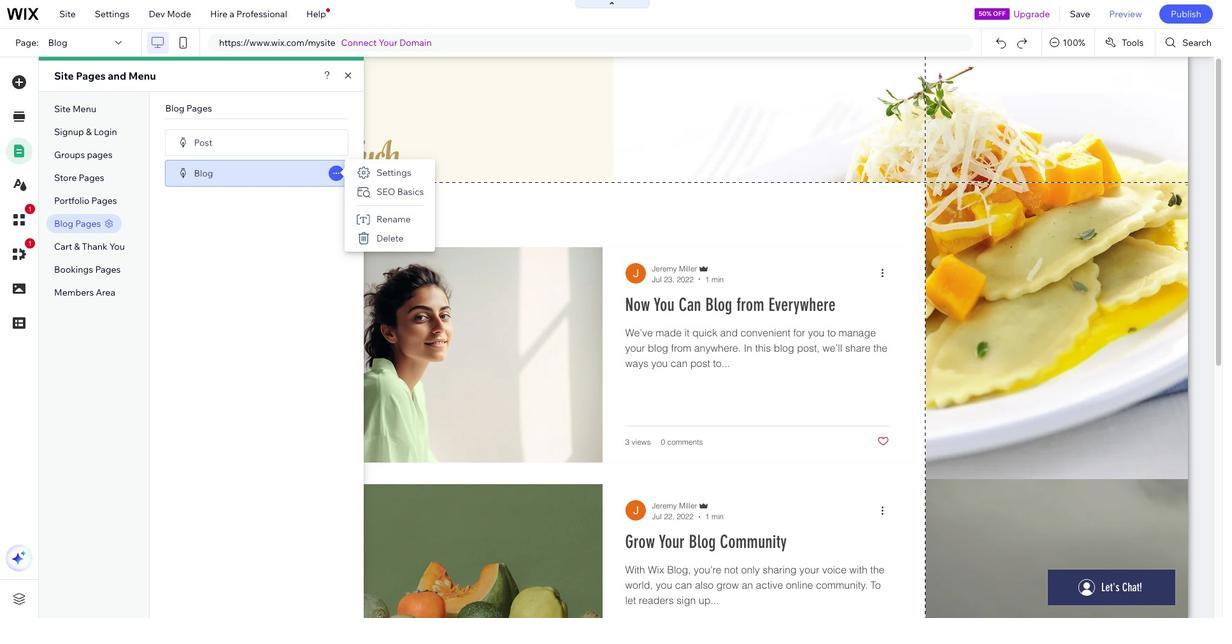 Task type: locate. For each thing, give the bounding box(es) containing it.
2 vertical spatial site
[[54, 103, 71, 115]]

you
[[109, 241, 125, 252]]

0 vertical spatial blog pages
[[165, 103, 212, 114]]

save
[[1070, 8, 1090, 20]]

bookings pages
[[54, 264, 121, 275]]

menu up signup & login
[[73, 103, 96, 115]]

1 vertical spatial blog pages
[[54, 218, 101, 229]]

store pages
[[54, 172, 104, 183]]

dev mode
[[149, 8, 191, 20]]

portfolio
[[54, 195, 89, 206]]

site for site pages and menu
[[54, 69, 74, 82]]

&
[[86, 126, 92, 138], [74, 241, 80, 252]]

groups
[[54, 149, 85, 161]]

100%
[[1063, 37, 1086, 48]]

https://www.wix.com/mysite
[[219, 37, 335, 48]]

& for cart
[[74, 241, 80, 252]]

search button
[[1156, 29, 1223, 57]]

area
[[96, 287, 115, 298]]

1 horizontal spatial menu
[[129, 69, 156, 82]]

tools
[[1122, 37, 1144, 48]]

blog pages down portfolio
[[54, 218, 101, 229]]

delete
[[377, 233, 404, 244]]

0 vertical spatial &
[[86, 126, 92, 138]]

1 vertical spatial settings
[[377, 167, 411, 178]]

thank
[[82, 241, 107, 252]]

1 horizontal spatial blog pages
[[165, 103, 212, 114]]

your
[[379, 37, 398, 48]]

pages
[[76, 69, 106, 82], [187, 103, 212, 114], [79, 172, 104, 183], [91, 195, 117, 206], [75, 218, 101, 229], [95, 264, 121, 275]]

0 vertical spatial site
[[59, 8, 76, 20]]

1 vertical spatial site
[[54, 69, 74, 82]]

save button
[[1060, 0, 1100, 28]]

& left 'login' on the left top of the page
[[86, 126, 92, 138]]

site
[[59, 8, 76, 20], [54, 69, 74, 82], [54, 103, 71, 115]]

settings
[[95, 8, 130, 20], [377, 167, 411, 178]]

login
[[94, 126, 117, 138]]

preview button
[[1100, 0, 1152, 28]]

menu
[[129, 69, 156, 82], [73, 103, 96, 115]]

post
[[194, 137, 213, 148]]

blog
[[48, 37, 67, 48], [165, 103, 185, 114], [194, 167, 213, 179], [54, 218, 73, 229]]

preview
[[1109, 8, 1142, 20]]

members area
[[54, 287, 115, 298]]

blog pages
[[165, 103, 212, 114], [54, 218, 101, 229]]

& right 'cart'
[[74, 241, 80, 252]]

cart
[[54, 241, 72, 252]]

0 horizontal spatial menu
[[73, 103, 96, 115]]

menu right the and
[[129, 69, 156, 82]]

tools button
[[1095, 29, 1155, 57]]

pages up portfolio pages
[[79, 172, 104, 183]]

0 vertical spatial settings
[[95, 8, 130, 20]]

connect
[[341, 37, 377, 48]]

0 vertical spatial menu
[[129, 69, 156, 82]]

settings up "seo basics"
[[377, 167, 411, 178]]

0 horizontal spatial &
[[74, 241, 80, 252]]

1 horizontal spatial settings
[[377, 167, 411, 178]]

seo basics
[[377, 186, 424, 198]]

1 horizontal spatial &
[[86, 126, 92, 138]]

seo
[[377, 186, 395, 198]]

1 vertical spatial &
[[74, 241, 80, 252]]

blog pages up post
[[165, 103, 212, 114]]

settings left dev
[[95, 8, 130, 20]]

site pages and menu
[[54, 69, 156, 82]]

mode
[[167, 8, 191, 20]]

rename
[[377, 213, 411, 225]]

pages
[[87, 149, 113, 161]]



Task type: describe. For each thing, give the bounding box(es) containing it.
publish button
[[1159, 4, 1213, 24]]

site for site
[[59, 8, 76, 20]]

site for site menu
[[54, 103, 71, 115]]

basics
[[397, 186, 424, 198]]

signup
[[54, 126, 84, 138]]

1 vertical spatial menu
[[73, 103, 96, 115]]

cart & thank you
[[54, 241, 125, 252]]

portfolio pages
[[54, 195, 117, 206]]

hire
[[210, 8, 228, 20]]

& for signup
[[86, 126, 92, 138]]

search
[[1183, 37, 1212, 48]]

domain
[[400, 37, 432, 48]]

50%
[[979, 10, 992, 18]]

a
[[230, 8, 234, 20]]

https://www.wix.com/mysite connect your domain
[[219, 37, 432, 48]]

0 horizontal spatial blog pages
[[54, 218, 101, 229]]

store
[[54, 172, 77, 183]]

upgrade
[[1014, 8, 1050, 20]]

off
[[993, 10, 1006, 18]]

pages up area
[[95, 264, 121, 275]]

members
[[54, 287, 94, 298]]

professional
[[236, 8, 287, 20]]

100% button
[[1042, 29, 1094, 57]]

bookings
[[54, 264, 93, 275]]

pages up cart & thank you
[[75, 218, 101, 229]]

signup & login
[[54, 126, 117, 138]]

dev
[[149, 8, 165, 20]]

hire a professional
[[210, 8, 287, 20]]

0 horizontal spatial settings
[[95, 8, 130, 20]]

pages right portfolio
[[91, 195, 117, 206]]

groups pages
[[54, 149, 113, 161]]

50% off
[[979, 10, 1006, 18]]

pages left the and
[[76, 69, 106, 82]]

site menu
[[54, 103, 96, 115]]

help
[[306, 8, 326, 20]]

publish
[[1171, 8, 1202, 20]]

pages up post
[[187, 103, 212, 114]]

and
[[108, 69, 126, 82]]



Task type: vqa. For each thing, say whether or not it's contained in the screenshot.
this
no



